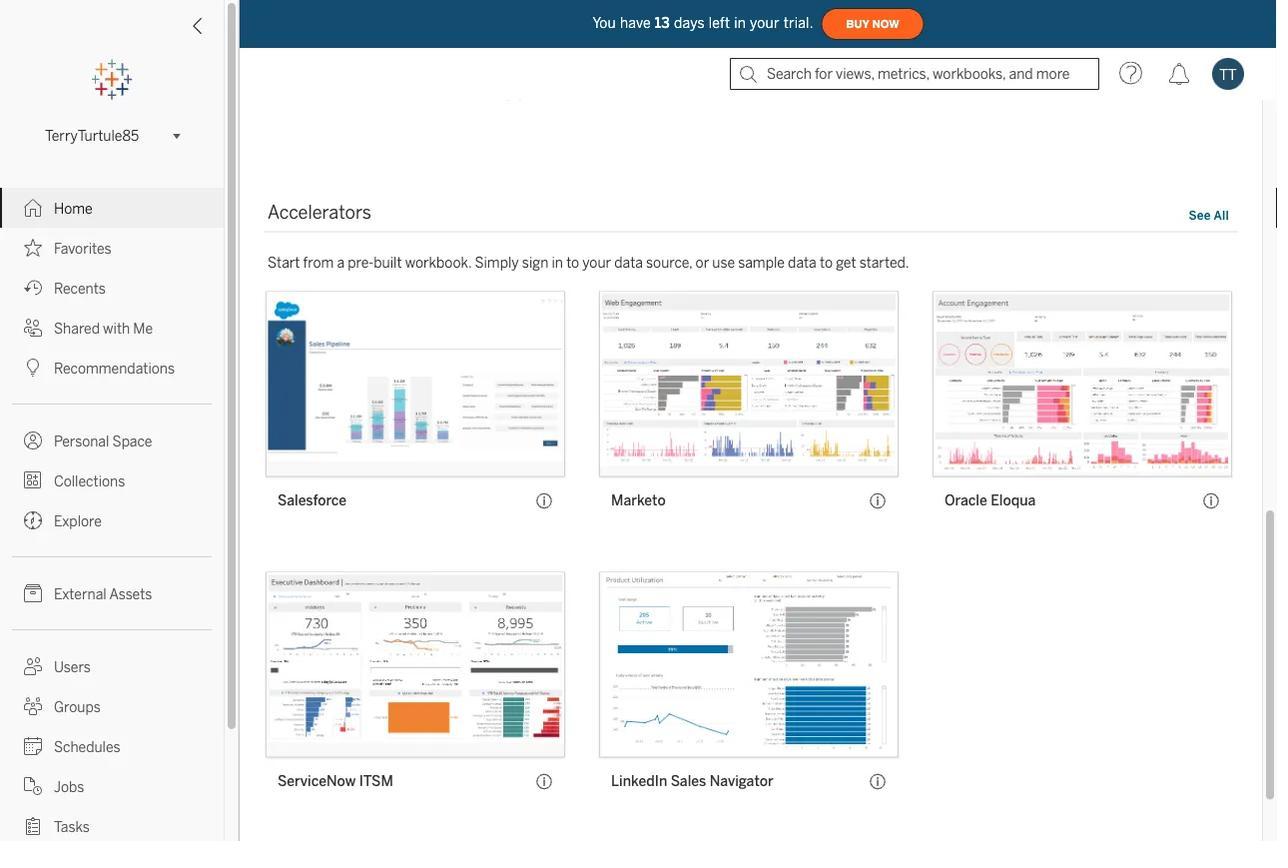 Task type: vqa. For each thing, say whether or not it's contained in the screenshot.
top the in
yes



Task type: locate. For each thing, give the bounding box(es) containing it.
groups
[[54, 699, 101, 715]]

in
[[734, 15, 746, 31], [552, 255, 563, 271]]

with
[[103, 320, 130, 337]]

start
[[268, 255, 300, 271]]

marketo
[[611, 493, 666, 509]]

users
[[54, 659, 91, 675]]

main navigation. press the up and down arrow keys to access links. element
[[0, 188, 224, 841]]

groups link
[[0, 686, 224, 726]]

to left get
[[820, 255, 833, 271]]

see
[[1189, 208, 1211, 223]]

shared with me
[[54, 320, 153, 337]]

2 data from the left
[[788, 255, 817, 271]]

home link
[[0, 188, 224, 228]]

collections
[[54, 473, 125, 489]]

personal space link
[[0, 421, 224, 460]]

tasks link
[[0, 806, 224, 841]]

sample
[[738, 255, 785, 271]]

personal space
[[54, 433, 152, 449]]

0 horizontal spatial data
[[615, 255, 643, 271]]

1 horizontal spatial data
[[788, 255, 817, 271]]

navigation panel element
[[0, 60, 224, 841]]

0 vertical spatial in
[[734, 15, 746, 31]]

oracle
[[945, 493, 988, 509]]

data right sample
[[788, 255, 817, 271]]

from
[[303, 255, 334, 271]]

to
[[566, 255, 580, 271], [820, 255, 833, 271]]

0 horizontal spatial your
[[583, 255, 611, 271]]

your left trial.
[[750, 15, 780, 31]]

collections link
[[0, 460, 224, 500]]

users link
[[0, 646, 224, 686]]

to right sign
[[566, 255, 580, 271]]

1 horizontal spatial in
[[734, 15, 746, 31]]

0 horizontal spatial in
[[552, 255, 563, 271]]

favorites
[[54, 240, 112, 257]]

1 horizontal spatial your
[[750, 15, 780, 31]]

use
[[713, 255, 735, 271]]

recommendations link
[[0, 348, 224, 388]]

oracle eloqua
[[945, 493, 1036, 509]]

1 data from the left
[[615, 255, 643, 271]]

your right sign
[[583, 255, 611, 271]]

shared
[[54, 320, 100, 337]]

schedules link
[[0, 726, 224, 766]]

external assets link
[[0, 573, 224, 613]]

eloqua
[[991, 493, 1036, 509]]

jobs
[[54, 779, 84, 795]]

personal
[[54, 433, 109, 449]]

in right sign
[[552, 255, 563, 271]]

in right left
[[734, 15, 746, 31]]

0 horizontal spatial to
[[566, 255, 580, 271]]

1 vertical spatial in
[[552, 255, 563, 271]]

0 vertical spatial your
[[750, 15, 780, 31]]

you
[[593, 15, 616, 31]]

13
[[655, 15, 670, 31]]

itsm
[[359, 774, 393, 790]]

your
[[750, 15, 780, 31], [583, 255, 611, 271]]

or
[[696, 255, 709, 271]]

data
[[615, 255, 643, 271], [788, 255, 817, 271]]

linkedin
[[611, 774, 668, 790]]

data left source,
[[615, 255, 643, 271]]

accelerators
[[268, 202, 371, 224]]

now
[[873, 18, 900, 30]]

space
[[112, 433, 152, 449]]

me
[[133, 320, 153, 337]]

1 horizontal spatial to
[[820, 255, 833, 271]]

1 vertical spatial your
[[583, 255, 611, 271]]

a
[[337, 255, 345, 271]]



Task type: describe. For each thing, give the bounding box(es) containing it.
servicenow
[[278, 774, 356, 790]]

favorites link
[[0, 228, 224, 268]]

2 to from the left
[[820, 255, 833, 271]]

recents
[[54, 280, 106, 297]]

source,
[[646, 255, 693, 271]]

workbook.
[[405, 255, 472, 271]]

jobs link
[[0, 766, 224, 806]]

sales
[[671, 774, 706, 790]]

schedules
[[54, 739, 120, 755]]

salesforce
[[278, 493, 347, 509]]

pre-
[[348, 255, 374, 271]]

linkedin sales navigator
[[611, 774, 774, 790]]

buy
[[847, 18, 870, 30]]

shared with me link
[[0, 308, 224, 348]]

1 to from the left
[[566, 255, 580, 271]]

start from a pre-built workbook. simply sign in to your data source, or use sample data to get started.
[[268, 255, 910, 271]]

explore link
[[0, 500, 224, 540]]

have
[[620, 15, 651, 31]]

get
[[836, 255, 857, 271]]

buy now button
[[822, 8, 925, 40]]

simply
[[475, 255, 519, 271]]

see all
[[1189, 208, 1230, 223]]

built
[[374, 255, 402, 271]]

Search for views, metrics, workbooks, and more text field
[[730, 58, 1100, 90]]

left
[[709, 15, 730, 31]]

trial.
[[784, 15, 814, 31]]

terryturtule85 button
[[37, 124, 187, 148]]

terryturtule85
[[45, 128, 139, 144]]

all
[[1214, 208, 1230, 223]]

recommendations
[[54, 360, 175, 377]]

started.
[[860, 255, 910, 271]]

external assets
[[54, 586, 152, 602]]

recents link
[[0, 268, 224, 308]]

external
[[54, 586, 107, 602]]

explore
[[54, 513, 102, 529]]

tasks
[[54, 819, 90, 835]]

days
[[674, 15, 705, 31]]

assets
[[109, 586, 152, 602]]

navigator
[[710, 774, 774, 790]]

sign
[[522, 255, 549, 271]]

see all link
[[1188, 206, 1231, 227]]

servicenow itsm
[[278, 774, 393, 790]]

buy now
[[847, 18, 900, 30]]

you have 13 days left in your trial.
[[593, 15, 814, 31]]

home
[[54, 200, 93, 217]]



